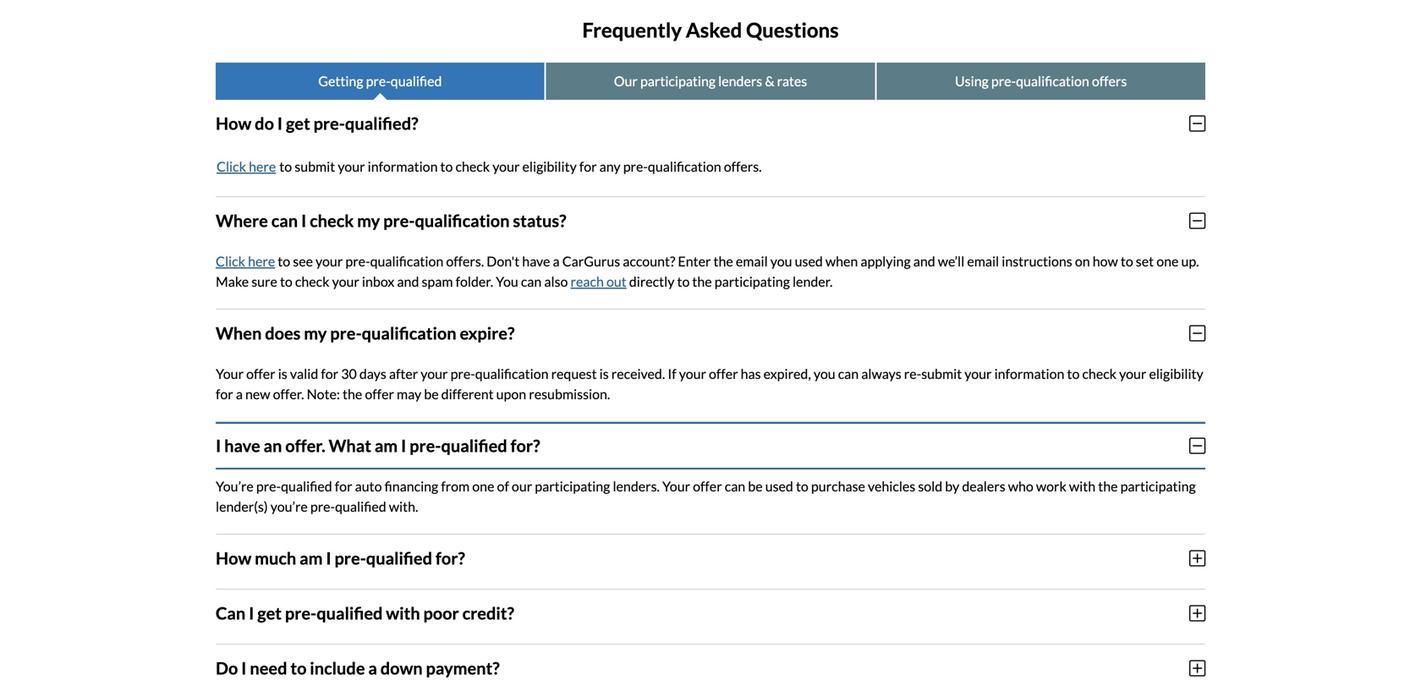 Task type: locate. For each thing, give the bounding box(es) containing it.
0 vertical spatial used
[[795, 253, 823, 269]]

submit right always
[[922, 365, 962, 382]]

for inside you're pre-qualified for auto financing from one of our participating lenders. your offer can be used to purchase vehicles sold by dealers who work with the participating lender(s) you're pre-qualified with.
[[335, 478, 353, 494]]

qualified down auto
[[335, 498, 386, 515]]

0 horizontal spatial be
[[424, 386, 439, 402]]

0 vertical spatial a
[[553, 253, 560, 269]]

0 horizontal spatial with
[[386, 603, 420, 624]]

1 vertical spatial one
[[472, 478, 495, 494]]

auto
[[355, 478, 382, 494]]

don't
[[487, 253, 520, 269]]

1 vertical spatial submit
[[922, 365, 962, 382]]

click for click here
[[216, 253, 245, 269]]

qualification up upon
[[475, 365, 549, 382]]

0 horizontal spatial have
[[224, 436, 260, 456]]

here
[[249, 158, 276, 175], [248, 253, 275, 269]]

1 vertical spatial your
[[663, 478, 691, 494]]

1 vertical spatial plus square image
[[1190, 604, 1206, 623]]

0 vertical spatial my
[[357, 211, 380, 231]]

am
[[375, 436, 398, 456], [300, 548, 323, 569]]

one left 'up.'
[[1157, 253, 1179, 269]]

for left 30
[[321, 365, 339, 382]]

1 horizontal spatial is
[[600, 365, 609, 382]]

i have an offer. what am i pre-qualified for? button
[[216, 422, 1206, 470]]

1 horizontal spatial my
[[357, 211, 380, 231]]

enter
[[678, 253, 711, 269]]

for? up poor
[[436, 548, 465, 569]]

inbox
[[362, 273, 395, 290]]

offer up new at left
[[246, 365, 276, 382]]

to see your pre-qualification offers. don't have a cargurus account? enter the email you used when applying and we'll email instructions on how to set one up. make sure to check your inbox and spam folder. you can also
[[216, 253, 1200, 290]]

pre- inside how much am i pre-qualified for? button
[[335, 548, 366, 569]]

i inside "button"
[[249, 603, 254, 624]]

any
[[600, 158, 621, 175]]

0 horizontal spatial am
[[300, 548, 323, 569]]

how inside button
[[216, 548, 252, 569]]

1 vertical spatial am
[[300, 548, 323, 569]]

offer. inside your offer is valid for 30 days after your pre-qualification request is received. if your offer has expired, you can always re-submit your information to check your eligibility for a new offer. note: the offer may be different upon resubmission.
[[273, 386, 304, 402]]

0 horizontal spatial my
[[304, 323, 327, 343]]

here down do
[[249, 158, 276, 175]]

you right expired,
[[814, 365, 836, 382]]

your down 'when'
[[216, 365, 244, 382]]

1 plus square image from the top
[[1190, 549, 1206, 568]]

on
[[1075, 253, 1091, 269]]

1 horizontal spatial eligibility
[[1150, 365, 1204, 382]]

1 vertical spatial here
[[248, 253, 275, 269]]

minus square image inside i have an offer. what am i pre-qualified for? dropdown button
[[1190, 437, 1206, 455]]

qualified up qualified?
[[391, 73, 442, 89]]

plus square image inside can i get pre-qualified with poor credit? "button"
[[1190, 604, 1206, 623]]

the right enter
[[714, 253, 734, 269]]

can inside "dropdown button"
[[271, 211, 298, 231]]

have up also
[[522, 253, 550, 269]]

for? inside how much am i pre-qualified for? button
[[436, 548, 465, 569]]

one inside you're pre-qualified for auto financing from one of our participating lenders. your offer can be used to purchase vehicles sold by dealers who work with the participating lender(s) you're pre-qualified with.
[[472, 478, 495, 494]]

my inside "dropdown button"
[[357, 211, 380, 231]]

0 vertical spatial how
[[216, 113, 252, 134]]

1 horizontal spatial email
[[968, 253, 1000, 269]]

offer.
[[273, 386, 304, 402], [285, 436, 325, 456]]

click here button
[[216, 154, 277, 179]]

of
[[497, 478, 509, 494]]

1 horizontal spatial am
[[375, 436, 398, 456]]

with.
[[389, 498, 418, 515]]

used
[[795, 253, 823, 269], [766, 478, 794, 494]]

expire?
[[460, 323, 515, 343]]

am inside button
[[300, 548, 323, 569]]

0 horizontal spatial your
[[216, 365, 244, 382]]

1 vertical spatial my
[[304, 323, 327, 343]]

1 vertical spatial click
[[216, 253, 245, 269]]

0 vertical spatial you
[[771, 253, 793, 269]]

financing
[[385, 478, 439, 494]]

0 vertical spatial click
[[217, 158, 246, 175]]

3 plus square image from the top
[[1190, 659, 1206, 678]]

can right you
[[521, 273, 542, 290]]

a
[[553, 253, 560, 269], [236, 386, 243, 402], [368, 658, 377, 679]]

payment?
[[426, 658, 500, 679]]

the down 30
[[343, 386, 362, 402]]

different
[[441, 386, 494, 402]]

1 horizontal spatial with
[[1070, 478, 1096, 494]]

participating inside button
[[641, 73, 716, 89]]

with inside you're pre-qualified for auto financing from one of our participating lenders. your offer can be used to purchase vehicles sold by dealers who work with the participating lender(s) you're pre-qualified with.
[[1070, 478, 1096, 494]]

is right request
[[600, 365, 609, 382]]

1 vertical spatial with
[[386, 603, 420, 624]]

1 email from the left
[[736, 253, 768, 269]]

0 vertical spatial submit
[[295, 158, 335, 175]]

your offer is valid for 30 days after your pre-qualification request is received. if your offer has expired, you can always re-submit your information to check your eligibility for a new offer. note: the offer may be different upon resubmission.
[[216, 365, 1204, 402]]

0 vertical spatial offer.
[[273, 386, 304, 402]]

0 vertical spatial information
[[368, 158, 438, 175]]

lender(s)
[[216, 498, 268, 515]]

1 vertical spatial a
[[236, 386, 243, 402]]

how left much
[[216, 548, 252, 569]]

0 horizontal spatial offers.
[[446, 253, 484, 269]]

used inside you're pre-qualified for auto financing from one of our participating lenders. your offer can be used to purchase vehicles sold by dealers who work with the participating lender(s) you're pre-qualified with.
[[766, 478, 794, 494]]

1 horizontal spatial for?
[[511, 436, 540, 456]]

how inside dropdown button
[[216, 113, 252, 134]]

reach out directly to the participating lender.
[[571, 273, 833, 290]]

spam
[[422, 273, 453, 290]]

1 horizontal spatial one
[[1157, 253, 1179, 269]]

qualification up inbox
[[370, 253, 444, 269]]

1 horizontal spatial your
[[663, 478, 691, 494]]

2 horizontal spatial a
[[553, 253, 560, 269]]

1 vertical spatial for?
[[436, 548, 465, 569]]

0 vertical spatial minus square image
[[1190, 211, 1206, 230]]

0 vertical spatial your
[[216, 365, 244, 382]]

am right what
[[375, 436, 398, 456]]

a up also
[[553, 253, 560, 269]]

qualification up don't
[[415, 211, 510, 231]]

when
[[216, 323, 262, 343]]

lender.
[[793, 273, 833, 290]]

be inside you're pre-qualified for auto financing from one of our participating lenders. your offer can be used to purchase vehicles sold by dealers who work with the participating lender(s) you're pre-qualified with.
[[748, 478, 763, 494]]

for?
[[511, 436, 540, 456], [436, 548, 465, 569]]

1 vertical spatial how
[[216, 548, 252, 569]]

plus square image inside do i need to include a down payment? button
[[1190, 659, 1206, 678]]

one left the of
[[472, 478, 495, 494]]

i inside "dropdown button"
[[301, 211, 307, 231]]

my inside dropdown button
[[304, 323, 327, 343]]

1 vertical spatial get
[[257, 603, 282, 624]]

be down i have an offer. what am i pre-qualified for? dropdown button
[[748, 478, 763, 494]]

1 minus square image from the top
[[1190, 211, 1206, 230]]

1 how from the top
[[216, 113, 252, 134]]

pre-
[[366, 73, 391, 89], [992, 73, 1016, 89], [314, 113, 345, 134], [623, 158, 648, 175], [383, 211, 415, 231], [346, 253, 370, 269], [330, 323, 362, 343], [451, 365, 475, 382], [410, 436, 441, 456], [256, 478, 281, 494], [310, 498, 335, 515], [335, 548, 366, 569], [285, 603, 317, 624]]

with left poor
[[386, 603, 420, 624]]

email
[[736, 253, 768, 269], [968, 253, 1000, 269]]

1 horizontal spatial submit
[[922, 365, 962, 382]]

0 vertical spatial and
[[914, 253, 936, 269]]

get
[[286, 113, 310, 134], [257, 603, 282, 624]]

my right "does"
[[304, 323, 327, 343]]

email right the we'll
[[968, 253, 1000, 269]]

you're pre-qualified for auto financing from one of our participating lenders. your offer can be used to purchase vehicles sold by dealers who work with the participating lender(s) you're pre-qualified with.
[[216, 478, 1196, 515]]

for? up our
[[511, 436, 540, 456]]

qualified up you're on the bottom left of page
[[281, 478, 332, 494]]

1 vertical spatial used
[[766, 478, 794, 494]]

minus square image inside "when does my pre-qualification expire?" dropdown button
[[1190, 324, 1206, 343]]

minus square image
[[1190, 211, 1206, 230], [1190, 324, 1206, 343], [1190, 437, 1206, 455]]

can right where
[[271, 211, 298, 231]]

with right work
[[1070, 478, 1096, 494]]

a left "down"
[[368, 658, 377, 679]]

your right 'lenders.'
[[663, 478, 691, 494]]

used left purchase
[[766, 478, 794, 494]]

0 horizontal spatial email
[[736, 253, 768, 269]]

do
[[216, 658, 238, 679]]

new
[[245, 386, 270, 402]]

you left when at the right of the page
[[771, 253, 793, 269]]

qualified up "from"
[[441, 436, 508, 456]]

lenders.
[[613, 478, 660, 494]]

2 minus square image from the top
[[1190, 324, 1206, 343]]

check
[[456, 158, 490, 175], [310, 211, 354, 231], [295, 273, 330, 290], [1083, 365, 1117, 382]]

0 horizontal spatial a
[[236, 386, 243, 402]]

can down i have an offer. what am i pre-qualified for? dropdown button
[[725, 478, 746, 494]]

offers. up folder.
[[446, 253, 484, 269]]

qualified
[[391, 73, 442, 89], [441, 436, 508, 456], [281, 478, 332, 494], [335, 498, 386, 515], [366, 548, 432, 569], [317, 603, 383, 624]]

1 vertical spatial information
[[995, 365, 1065, 382]]

qualified inside "button"
[[317, 603, 383, 624]]

1 horizontal spatial a
[[368, 658, 377, 679]]

qualified inside frequently asked questions tab list
[[391, 73, 442, 89]]

you're
[[271, 498, 308, 515]]

2 vertical spatial minus square image
[[1190, 437, 1206, 455]]

how left do
[[216, 113, 252, 134]]

where
[[216, 211, 268, 231]]

you inside your offer is valid for 30 days after your pre-qualification request is received. if your offer has expired, you can always re-submit your information to check your eligibility for a new offer. note: the offer may be different upon resubmission.
[[814, 365, 836, 382]]

2 vertical spatial a
[[368, 658, 377, 679]]

have left an at the left bottom of the page
[[224, 436, 260, 456]]

cargurus
[[563, 253, 620, 269]]

1 horizontal spatial information
[[995, 365, 1065, 382]]

much
[[255, 548, 296, 569]]

our
[[512, 478, 532, 494]]

and left spam
[[397, 273, 419, 290]]

0 vertical spatial for?
[[511, 436, 540, 456]]

getting pre-qualified tab panel
[[216, 100, 1206, 697]]

get inside dropdown button
[[286, 113, 310, 134]]

click up make
[[216, 253, 245, 269]]

3 minus square image from the top
[[1190, 437, 1206, 455]]

the
[[714, 253, 734, 269], [693, 273, 712, 290], [343, 386, 362, 402], [1099, 478, 1118, 494]]

who
[[1009, 478, 1034, 494]]

1 vertical spatial you
[[814, 365, 836, 382]]

0 horizontal spatial is
[[278, 365, 288, 382]]

0 horizontal spatial for?
[[436, 548, 465, 569]]

2 plus square image from the top
[[1190, 604, 1206, 623]]

can left always
[[838, 365, 859, 382]]

one
[[1157, 253, 1179, 269], [472, 478, 495, 494]]

0 horizontal spatial get
[[257, 603, 282, 624]]

plus square image
[[1190, 549, 1206, 568], [1190, 604, 1206, 623], [1190, 659, 1206, 678]]

can i get pre-qualified with poor credit?
[[216, 603, 515, 624]]

credit?
[[463, 603, 515, 624]]

offer. down valid
[[273, 386, 304, 402]]

the inside you're pre-qualified for auto financing from one of our participating lenders. your offer can be used to purchase vehicles sold by dealers who work with the participating lender(s) you're pre-qualified with.
[[1099, 478, 1118, 494]]

qualification inside dropdown button
[[362, 323, 457, 343]]

is
[[278, 365, 288, 382], [600, 365, 609, 382]]

the inside your offer is valid for 30 days after your pre-qualification request is received. if your offer has expired, you can always re-submit your information to check your eligibility for a new offer. note: the offer may be different upon resubmission.
[[343, 386, 362, 402]]

qualified up do i need to include a down payment?
[[317, 603, 383, 624]]

my up inbox
[[357, 211, 380, 231]]

for left any
[[580, 158, 597, 175]]

0 vertical spatial here
[[249, 158, 276, 175]]

for left auto
[[335, 478, 353, 494]]

a left new at left
[[236, 386, 243, 402]]

1 vertical spatial be
[[748, 478, 763, 494]]

is left valid
[[278, 365, 288, 382]]

participating
[[641, 73, 716, 89], [715, 273, 790, 290], [535, 478, 610, 494], [1121, 478, 1196, 494]]

offer. right an at the left bottom of the page
[[285, 436, 325, 456]]

0 vertical spatial have
[[522, 253, 550, 269]]

account?
[[623, 253, 676, 269]]

0 horizontal spatial you
[[771, 253, 793, 269]]

see
[[293, 253, 313, 269]]

1 vertical spatial have
[[224, 436, 260, 456]]

&
[[765, 73, 775, 89]]

the right work
[[1099, 478, 1118, 494]]

0 horizontal spatial used
[[766, 478, 794, 494]]

and
[[914, 253, 936, 269], [397, 273, 419, 290]]

offers.
[[724, 158, 762, 175], [446, 253, 484, 269]]

for left new at left
[[216, 386, 233, 402]]

0 vertical spatial be
[[424, 386, 439, 402]]

1 vertical spatial eligibility
[[1150, 365, 1204, 382]]

1 horizontal spatial be
[[748, 478, 763, 494]]

1 horizontal spatial and
[[914, 253, 936, 269]]

pre- inside 'to see your pre-qualification offers. don't have a cargurus account? enter the email you used when applying and we'll email instructions on how to set one up. make sure to check your inbox and spam folder. you can also'
[[346, 253, 370, 269]]

minus square image inside the where can i check my pre-qualification status? "dropdown button"
[[1190, 211, 1206, 230]]

1 horizontal spatial have
[[522, 253, 550, 269]]

be right may
[[424, 386, 439, 402]]

2 vertical spatial plus square image
[[1190, 659, 1206, 678]]

asked
[[686, 18, 742, 42]]

offers
[[1092, 73, 1128, 89]]

0 vertical spatial one
[[1157, 253, 1179, 269]]

0 vertical spatial am
[[375, 436, 398, 456]]

qualification
[[1016, 73, 1090, 89], [648, 158, 722, 175], [415, 211, 510, 231], [370, 253, 444, 269], [362, 323, 457, 343], [475, 365, 549, 382]]

how for how much am i pre-qualified for?
[[216, 548, 252, 569]]

email up reach out directly to the participating lender.
[[736, 253, 768, 269]]

0 vertical spatial eligibility
[[523, 158, 577, 175]]

submit
[[295, 158, 335, 175], [922, 365, 962, 382]]

am right much
[[300, 548, 323, 569]]

qualification up after
[[362, 323, 457, 343]]

how
[[216, 113, 252, 134], [216, 548, 252, 569]]

i
[[277, 113, 283, 134], [301, 211, 307, 231], [216, 436, 221, 456], [401, 436, 406, 456], [326, 548, 331, 569], [249, 603, 254, 624], [241, 658, 247, 679]]

click for click here to submit your information to check your eligibility for any pre-qualification offers.
[[217, 158, 246, 175]]

qualification left "offers"
[[1016, 73, 1090, 89]]

offer down days
[[365, 386, 394, 402]]

click here
[[216, 253, 275, 269]]

information inside your offer is valid for 30 days after your pre-qualification request is received. if your offer has expired, you can always re-submit your information to check your eligibility for a new offer. note: the offer may be different upon resubmission.
[[995, 365, 1065, 382]]

where can i check my pre-qualification status?
[[216, 211, 567, 231]]

get right can
[[257, 603, 282, 624]]

1 horizontal spatial used
[[795, 253, 823, 269]]

the inside 'to see your pre-qualification offers. don't have a cargurus account? enter the email you used when applying and we'll email instructions on how to set one up. make sure to check your inbox and spam folder. you can also'
[[714, 253, 734, 269]]

a inside 'to see your pre-qualification offers. don't have a cargurus account? enter the email you used when applying and we'll email instructions on how to set one up. make sure to check your inbox and spam folder. you can also'
[[553, 253, 560, 269]]

1 horizontal spatial get
[[286, 113, 310, 134]]

0 vertical spatial get
[[286, 113, 310, 134]]

here up sure
[[248, 253, 275, 269]]

1 vertical spatial offers.
[[446, 253, 484, 269]]

after
[[389, 365, 418, 382]]

minus square image for status?
[[1190, 211, 1206, 230]]

1 vertical spatial minus square image
[[1190, 324, 1206, 343]]

offers. down how do i get pre-qualified? dropdown button
[[724, 158, 762, 175]]

our participating lenders & rates button
[[546, 62, 875, 100]]

get right do
[[286, 113, 310, 134]]

minus square image
[[1190, 114, 1206, 133]]

click up where
[[217, 158, 246, 175]]

1 vertical spatial offer.
[[285, 436, 325, 456]]

submit down how do i get pre-qualified?
[[295, 158, 335, 175]]

pre- inside how do i get pre-qualified? dropdown button
[[314, 113, 345, 134]]

to
[[280, 158, 292, 175], [441, 158, 453, 175], [278, 253, 290, 269], [1121, 253, 1134, 269], [280, 273, 293, 290], [677, 273, 690, 290], [1068, 365, 1080, 382], [796, 478, 809, 494], [291, 658, 307, 679]]

get inside "button"
[[257, 603, 282, 624]]

used up the lender.
[[795, 253, 823, 269]]

2 how from the top
[[216, 548, 252, 569]]

0 horizontal spatial and
[[397, 273, 419, 290]]

the down enter
[[693, 273, 712, 290]]

offer down i have an offer. what am i pre-qualified for? dropdown button
[[693, 478, 722, 494]]

1 horizontal spatial you
[[814, 365, 836, 382]]

and left the we'll
[[914, 253, 936, 269]]

for
[[580, 158, 597, 175], [321, 365, 339, 382], [216, 386, 233, 402], [335, 478, 353, 494]]

0 horizontal spatial one
[[472, 478, 495, 494]]

questions
[[746, 18, 839, 42]]

qualified inside dropdown button
[[441, 436, 508, 456]]

you inside 'to see your pre-qualification offers. don't have a cargurus account? enter the email you used when applying and we'll email instructions on how to set one up. make sure to check your inbox and spam folder. you can also'
[[771, 253, 793, 269]]

0 vertical spatial offers.
[[724, 158, 762, 175]]

0 vertical spatial plus square image
[[1190, 549, 1206, 568]]

how
[[1093, 253, 1119, 269]]

offers. inside 'to see your pre-qualification offers. don't have a cargurus account? enter the email you used when applying and we'll email instructions on how to set one up. make sure to check your inbox and spam folder. you can also'
[[446, 253, 484, 269]]

0 vertical spatial with
[[1070, 478, 1096, 494]]



Task type: describe. For each thing, give the bounding box(es) containing it.
can i get pre-qualified with poor credit? button
[[216, 590, 1206, 637]]

check inside 'to see your pre-qualification offers. don't have a cargurus account? enter the email you used when applying and we'll email instructions on how to set one up. make sure to check your inbox and spam folder. you can also'
[[295, 273, 330, 290]]

expired,
[[764, 365, 811, 382]]

0 horizontal spatial information
[[368, 158, 438, 175]]

submit inside your offer is valid for 30 days after your pre-qualification request is received. if your offer has expired, you can always re-submit your information to check your eligibility for a new offer. note: the offer may be different upon resubmission.
[[922, 365, 962, 382]]

qualification inside button
[[1016, 73, 1090, 89]]

pre- inside i have an offer. what am i pre-qualified for? dropdown button
[[410, 436, 441, 456]]

dealers
[[962, 478, 1006, 494]]

here for click here
[[248, 253, 275, 269]]

here for click here to submit your information to check your eligibility for any pre-qualification offers.
[[249, 158, 276, 175]]

how do i get pre-qualified? button
[[216, 100, 1206, 147]]

need
[[250, 658, 287, 679]]

applying
[[861, 253, 911, 269]]

directly
[[629, 273, 675, 290]]

one inside 'to see your pre-qualification offers. don't have a cargurus account? enter the email you used when applying and we'll email instructions on how to set one up. make sure to check your inbox and spam folder. you can also'
[[1157, 253, 1179, 269]]

frequently asked questions
[[583, 18, 839, 42]]

getting
[[318, 73, 363, 89]]

vehicles
[[868, 478, 916, 494]]

rates
[[777, 73, 808, 89]]

does
[[265, 323, 301, 343]]

when
[[826, 253, 858, 269]]

using pre-qualification offers button
[[877, 62, 1206, 100]]

reach
[[571, 273, 604, 290]]

i have an offer. what am i pre-qualified for?
[[216, 436, 540, 456]]

1 is from the left
[[278, 365, 288, 382]]

how do i get pre-qualified?
[[216, 113, 419, 134]]

minus square image for pre-
[[1190, 437, 1206, 455]]

pre- inside the where can i check my pre-qualification status? "dropdown button"
[[383, 211, 415, 231]]

0 horizontal spatial submit
[[295, 158, 335, 175]]

2 email from the left
[[968, 253, 1000, 269]]

qualification inside "dropdown button"
[[415, 211, 510, 231]]

out
[[607, 273, 627, 290]]

status?
[[513, 211, 567, 231]]

poor
[[424, 603, 459, 624]]

pre- inside "when does my pre-qualification expire?" dropdown button
[[330, 323, 362, 343]]

can inside you're pre-qualified for auto financing from one of our participating lenders. your offer can be used to purchase vehicles sold by dealers who work with the participating lender(s) you're pre-qualified with.
[[725, 478, 746, 494]]

used inside 'to see your pre-qualification offers. don't have a cargurus account? enter the email you used when applying and we'll email instructions on how to set one up. make sure to check your inbox and spam folder. you can also'
[[795, 253, 823, 269]]

be inside your offer is valid for 30 days after your pre-qualification request is received. if your offer has expired, you can always re-submit your information to check your eligibility for a new offer. note: the offer may be different upon resubmission.
[[424, 386, 439, 402]]

work
[[1037, 478, 1067, 494]]

we'll
[[938, 253, 965, 269]]

for? inside i have an offer. what am i pre-qualified for? dropdown button
[[511, 436, 540, 456]]

when does my pre-qualification expire? button
[[216, 310, 1206, 357]]

folder.
[[456, 273, 493, 290]]

instructions
[[1002, 253, 1073, 269]]

have inside 'to see your pre-qualification offers. don't have a cargurus account? enter the email you used when applying and we'll email instructions on how to set one up. make sure to check your inbox and spam folder. you can also'
[[522, 253, 550, 269]]

with inside "button"
[[386, 603, 420, 624]]

from
[[441, 478, 470, 494]]

2 is from the left
[[600, 365, 609, 382]]

do i need to include a down payment? button
[[216, 645, 1206, 692]]

getting pre-qualified
[[318, 73, 442, 89]]

plus square image inside how much am i pre-qualified for? button
[[1190, 549, 1206, 568]]

you
[[496, 273, 519, 290]]

request
[[551, 365, 597, 382]]

received.
[[612, 365, 665, 382]]

up.
[[1182, 253, 1200, 269]]

have inside dropdown button
[[224, 436, 260, 456]]

you're
[[216, 478, 254, 494]]

what
[[329, 436, 372, 456]]

our
[[614, 73, 638, 89]]

your inside your offer is valid for 30 days after your pre-qualification request is received. if your offer has expired, you can always re-submit your information to check your eligibility for a new offer. note: the offer may be different upon resubmission.
[[216, 365, 244, 382]]

plus square image for credit?
[[1190, 604, 1206, 623]]

lenders
[[719, 73, 763, 89]]

using pre-qualification offers
[[955, 73, 1128, 89]]

if
[[668, 365, 677, 382]]

re-
[[905, 365, 922, 382]]

to inside you're pre-qualified for auto financing from one of our participating lenders. your offer can be used to purchase vehicles sold by dealers who work with the participating lender(s) you're pre-qualified with.
[[796, 478, 809, 494]]

make
[[216, 273, 249, 290]]

down
[[381, 658, 423, 679]]

purchase
[[812, 478, 866, 494]]

resubmission.
[[529, 386, 610, 402]]

1 horizontal spatial offers.
[[724, 158, 762, 175]]

30
[[341, 365, 357, 382]]

where can i check my pre-qualification status? button
[[216, 197, 1206, 244]]

a inside your offer is valid for 30 days after your pre-qualification request is received. if your offer has expired, you can always re-submit your information to check your eligibility for a new offer. note: the offer may be different upon resubmission.
[[236, 386, 243, 402]]

am inside dropdown button
[[375, 436, 398, 456]]

1 vertical spatial and
[[397, 273, 419, 290]]

reach out link
[[571, 273, 627, 290]]

set
[[1136, 253, 1154, 269]]

using
[[955, 73, 989, 89]]

sold
[[919, 478, 943, 494]]

click here to submit your information to check your eligibility for any pre-qualification offers.
[[217, 158, 762, 175]]

note:
[[307, 386, 340, 402]]

valid
[[290, 365, 318, 382]]

can inside 'to see your pre-qualification offers. don't have a cargurus account? enter the email you used when applying and we'll email instructions on how to set one up. make sure to check your inbox and spam folder. you can also'
[[521, 273, 542, 290]]

qualified down the with.
[[366, 548, 432, 569]]

your inside you're pre-qualified for auto financing from one of our participating lenders. your offer can be used to purchase vehicles sold by dealers who work with the participating lender(s) you're pre-qualified with.
[[663, 478, 691, 494]]

how much am i pre-qualified for? button
[[216, 535, 1206, 582]]

frequently
[[583, 18, 682, 42]]

click here link
[[216, 253, 275, 269]]

plus square image for payment?
[[1190, 659, 1206, 678]]

qualification inside 'to see your pre-qualification offers. don't have a cargurus account? enter the email you used when applying and we'll email instructions on how to set one up. make sure to check your inbox and spam folder. you can also'
[[370, 253, 444, 269]]

also
[[545, 273, 568, 290]]

always
[[862, 365, 902, 382]]

days
[[360, 365, 387, 382]]

qualified?
[[345, 113, 419, 134]]

pre- inside getting pre-qualified button
[[366, 73, 391, 89]]

can inside your offer is valid for 30 days after your pre-qualification request is received. if your offer has expired, you can always re-submit your information to check your eligibility for a new offer. note: the offer may be different upon resubmission.
[[838, 365, 859, 382]]

qualification inside your offer is valid for 30 days after your pre-qualification request is received. if your offer has expired, you can always re-submit your information to check your eligibility for a new offer. note: the offer may be different upon resubmission.
[[475, 365, 549, 382]]

pre- inside can i get pre-qualified with poor credit? "button"
[[285, 603, 317, 624]]

eligibility inside your offer is valid for 30 days after your pre-qualification request is received. if your offer has expired, you can always re-submit your information to check your eligibility for a new offer. note: the offer may be different upon resubmission.
[[1150, 365, 1204, 382]]

a inside button
[[368, 658, 377, 679]]

to inside do i need to include a down payment? button
[[291, 658, 307, 679]]

do i need to include a down payment?
[[216, 658, 500, 679]]

sure
[[252, 273, 277, 290]]

upon
[[496, 386, 527, 402]]

qualification down how do i get pre-qualified? dropdown button
[[648, 158, 722, 175]]

offer. inside dropdown button
[[285, 436, 325, 456]]

can
[[216, 603, 246, 624]]

check inside your offer is valid for 30 days after your pre-qualification request is received. if your offer has expired, you can always re-submit your information to check your eligibility for a new offer. note: the offer may be different upon resubmission.
[[1083, 365, 1117, 382]]

pre- inside your offer is valid for 30 days after your pre-qualification request is received. if your offer has expired, you can always re-submit your information to check your eligibility for a new offer. note: the offer may be different upon resubmission.
[[451, 365, 475, 382]]

0 horizontal spatial eligibility
[[523, 158, 577, 175]]

do
[[255, 113, 274, 134]]

how much am i pre-qualified for?
[[216, 548, 465, 569]]

offer inside you're pre-qualified for auto financing from one of our participating lenders. your offer can be used to purchase vehicles sold by dealers who work with the participating lender(s) you're pre-qualified with.
[[693, 478, 722, 494]]

frequently asked questions tab list
[[216, 62, 1206, 100]]

how for how do i get pre-qualified?
[[216, 113, 252, 134]]

offer left has
[[709, 365, 738, 382]]

check inside "dropdown button"
[[310, 211, 354, 231]]

pre- inside using pre-qualification offers button
[[992, 73, 1016, 89]]

getting pre-qualified button
[[216, 62, 545, 100]]

an
[[264, 436, 282, 456]]

to inside your offer is valid for 30 days after your pre-qualification request is received. if your offer has expired, you can always re-submit your information to check your eligibility for a new offer. note: the offer may be different upon resubmission.
[[1068, 365, 1080, 382]]



Task type: vqa. For each thing, say whether or not it's contained in the screenshot.
left the Preview
no



